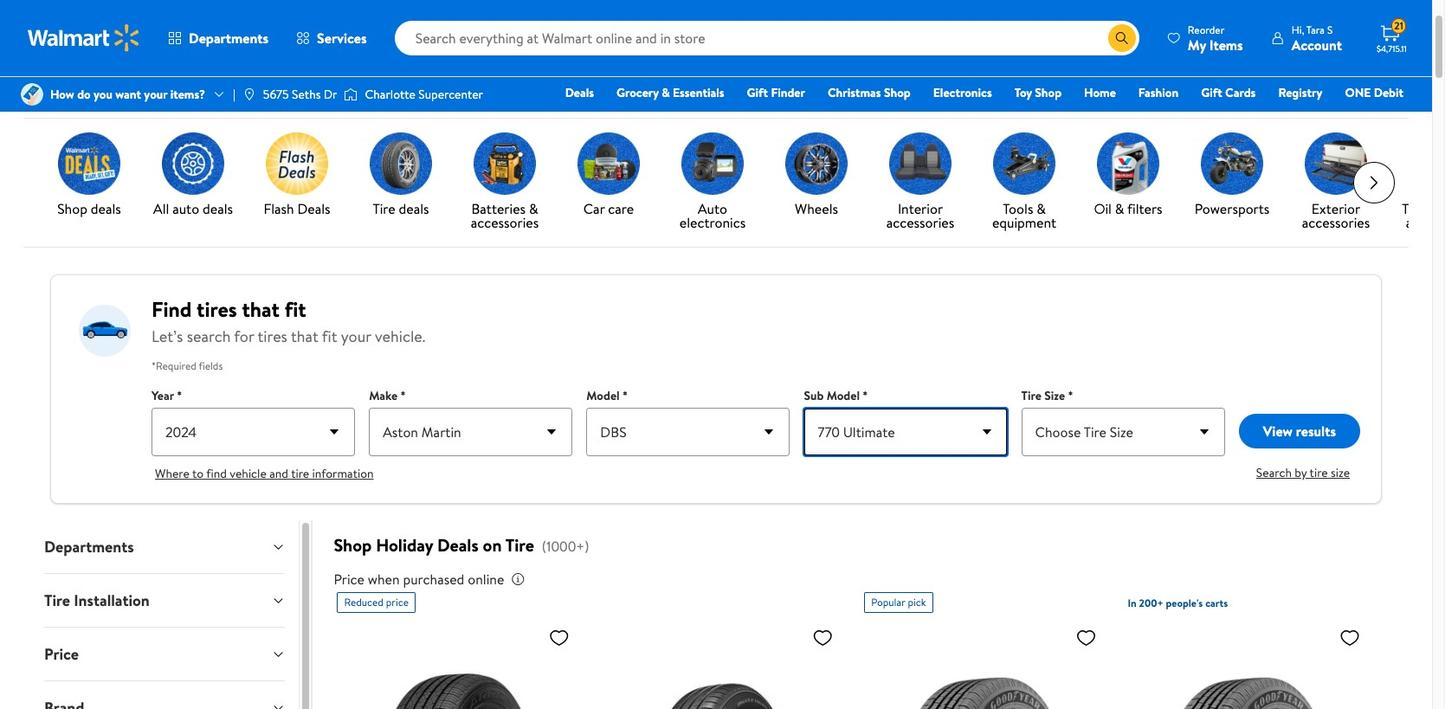 Task type: locate. For each thing, give the bounding box(es) containing it.
legal information image
[[511, 572, 525, 586]]

car care link
[[564, 133, 654, 219]]

by inside sort and filter section element
[[1233, 81, 1248, 100]]

gift inside gift finder link
[[747, 84, 768, 101]]

goodyear reliant all-season 195/65r15 91h all-season tire image
[[1128, 620, 1367, 709]]

interior accessories
[[886, 199, 954, 232]]

tire deals
[[373, 199, 429, 218]]

0 horizontal spatial gift
[[747, 84, 768, 101]]

items
[[1210, 35, 1243, 54]]

0 horizontal spatial deals
[[297, 199, 330, 218]]

results
[[1296, 422, 1336, 441]]

& for accessories
[[529, 199, 538, 218]]

 image left 5675
[[242, 87, 256, 101]]

finder
[[771, 84, 805, 101]]

*
[[177, 387, 182, 404], [400, 387, 406, 404], [623, 387, 628, 404], [863, 387, 868, 404], [1068, 387, 1073, 404]]

accessories down next slide for chipmodulewithimages list
[[1302, 213, 1370, 232]]

sort
[[1204, 81, 1230, 100]]

shop right toy
[[1035, 84, 1062, 101]]

0 horizontal spatial price
[[44, 643, 79, 665]]

let's
[[152, 326, 183, 347]]

tire left installation
[[44, 590, 70, 611]]

fashion link
[[1131, 83, 1186, 102]]

radar dimax e-touring 1 195/65r15 91h tire image
[[601, 620, 840, 709]]

1 horizontal spatial  image
[[242, 87, 256, 101]]

0 horizontal spatial tires
[[197, 294, 237, 324]]

view
[[1263, 422, 1293, 441]]

wheels link
[[772, 133, 862, 219]]

deals left on
[[437, 533, 479, 557]]

0 vertical spatial departments button
[[154, 17, 282, 59]]

gift finder
[[747, 84, 805, 101]]

departments button up 'items?'
[[154, 17, 282, 59]]

grocery
[[617, 84, 659, 101]]

shop deals link
[[44, 133, 134, 219]]

accessories down batteries & accessories image
[[471, 213, 539, 232]]

& right grocery
[[662, 84, 670, 101]]

that up the for
[[242, 294, 280, 324]]

s
[[1327, 22, 1333, 37]]

your left vehicle.
[[341, 326, 371, 347]]

tire left size
[[1021, 387, 1042, 404]]

add to favorites list, goodyear reliant all-season 195/65r15 91h all-season tire image
[[1339, 627, 1360, 649]]

that right the for
[[291, 326, 318, 347]]

1 horizontal spatial by
[[1295, 464, 1307, 482]]

0 vertical spatial by
[[1233, 81, 1248, 100]]

deals right auto
[[203, 199, 233, 218]]

account
[[1292, 35, 1342, 54]]

deals
[[565, 84, 594, 101], [297, 199, 330, 218], [437, 533, 479, 557]]

holiday
[[376, 533, 433, 557]]

deals down shop all. image
[[91, 199, 121, 218]]

tire for tire deals
[[373, 199, 395, 218]]

 image for how
[[21, 83, 43, 106]]

deals down tires 'image'
[[399, 199, 429, 218]]

2 horizontal spatial accessories
[[1302, 213, 1370, 232]]

accessories
[[471, 213, 539, 232], [886, 213, 954, 232], [1302, 213, 1370, 232]]

0 horizontal spatial your
[[144, 86, 167, 103]]

1 * from the left
[[177, 387, 182, 404]]

& for essentials
[[662, 84, 670, 101]]

1 vertical spatial by
[[1295, 464, 1307, 482]]

your
[[144, 86, 167, 103], [341, 326, 371, 347]]

gift
[[747, 84, 768, 101], [1201, 84, 1222, 101]]

& right batteries at top
[[529, 199, 538, 218]]

1 vertical spatial your
[[341, 326, 371, 347]]

by for search
[[1295, 464, 1307, 482]]

 image left how
[[21, 83, 43, 106]]

gift for gift finder
[[747, 84, 768, 101]]

 image
[[21, 83, 43, 106], [242, 87, 256, 101]]

fit
[[285, 294, 306, 324], [322, 326, 337, 347]]

dr
[[324, 86, 337, 103]]

tire
[[373, 199, 395, 218], [1021, 387, 1042, 404], [505, 533, 534, 557], [44, 590, 70, 611]]

pick
[[908, 595, 926, 610]]

1 deals from the left
[[91, 199, 121, 218]]

accessories down "interior accessories" image
[[886, 213, 954, 232]]

tire for tire size *
[[1021, 387, 1042, 404]]

departments button up 'tire installation' dropdown button
[[30, 520, 299, 573]]

& right tools
[[1037, 199, 1046, 218]]

departments up 'items?'
[[189, 29, 269, 48]]

1 horizontal spatial fit
[[322, 326, 337, 347]]

tires right the for
[[258, 326, 287, 347]]

0 horizontal spatial deals
[[91, 199, 121, 218]]

car care
[[583, 199, 634, 218]]

|
[[1255, 81, 1258, 100], [233, 86, 235, 103]]

shop up when
[[334, 533, 372, 557]]

tire installation tab
[[30, 574, 299, 627]]

view results
[[1263, 422, 1336, 441]]

exterior accessories
[[1302, 199, 1370, 232]]

1 horizontal spatial your
[[341, 326, 371, 347]]

batteries & accessories
[[471, 199, 539, 232]]

3 * from the left
[[623, 387, 628, 404]]

carts
[[1205, 596, 1228, 611]]

price inside dropdown button
[[44, 643, 79, 665]]

1 horizontal spatial gift
[[1201, 84, 1222, 101]]

departments button
[[154, 17, 282, 59], [30, 520, 299, 573]]

shop
[[884, 84, 911, 101], [1035, 84, 1062, 101], [57, 199, 87, 218], [334, 533, 372, 557]]

store
[[91, 81, 119, 99]]

& right oil
[[1115, 199, 1124, 218]]

next slide for chipmodulewithimages list image
[[1353, 162, 1395, 204]]

1 vertical spatial that
[[291, 326, 318, 347]]

1 horizontal spatial model
[[827, 387, 860, 404]]

flash deals image
[[266, 133, 328, 195]]

debit
[[1374, 84, 1404, 101]]

2 horizontal spatial deals
[[565, 84, 594, 101]]

&
[[662, 84, 670, 101], [529, 199, 538, 218], [1037, 199, 1046, 218], [1115, 199, 1124, 218], [1438, 199, 1445, 218]]

tires
[[197, 294, 237, 324], [258, 326, 287, 347]]

deals left grocery
[[565, 84, 594, 101]]

4 * from the left
[[863, 387, 868, 404]]

shop all. image
[[58, 133, 120, 195]]

shop right christmas
[[884, 84, 911, 101]]

1 accessories from the left
[[471, 213, 539, 232]]

2 horizontal spatial deals
[[399, 199, 429, 218]]

(1000+)
[[542, 537, 589, 556]]

0 vertical spatial tires
[[197, 294, 237, 324]]

1 gift from the left
[[747, 84, 768, 101]]

truck
[[1402, 199, 1434, 218]]

* for make *
[[400, 387, 406, 404]]

1 model from the left
[[586, 387, 620, 404]]

1 vertical spatial deals
[[297, 199, 330, 218]]

1 horizontal spatial tire
[[1310, 464, 1328, 482]]

how
[[50, 86, 74, 103]]

0 vertical spatial price
[[334, 570, 364, 589]]

gift inside gift cards link
[[1201, 84, 1222, 101]]

by right search
[[1295, 464, 1307, 482]]

services button
[[282, 17, 381, 59]]

0 horizontal spatial that
[[242, 294, 280, 324]]

by inside 'button'
[[1295, 464, 1307, 482]]

flash
[[264, 199, 294, 218]]

0 horizontal spatial model
[[586, 387, 620, 404]]

electronics link
[[925, 83, 1000, 102]]

vehicle type: car and truck image
[[79, 303, 131, 359]]

deals inside "link"
[[399, 199, 429, 218]]

shop deals
[[57, 199, 121, 218]]

2 gift from the left
[[1201, 84, 1222, 101]]

tools & equipment image
[[993, 133, 1056, 195]]

| right sort
[[1255, 81, 1258, 100]]

all auto deals
[[153, 199, 233, 218]]

auto
[[698, 199, 727, 218]]

1 horizontal spatial tires
[[258, 326, 287, 347]]

price for price
[[44, 643, 79, 665]]

tire inside "link"
[[373, 199, 395, 218]]

tire down tires 'image'
[[373, 199, 395, 218]]

search icon image
[[1115, 31, 1129, 45]]

seths
[[292, 86, 321, 103]]

2 * from the left
[[400, 387, 406, 404]]

online
[[468, 570, 504, 589]]

flash deals link
[[252, 133, 342, 219]]

gift left cards
[[1201, 84, 1222, 101]]

departments
[[189, 29, 269, 48], [44, 536, 134, 558]]

2 deals from the left
[[203, 199, 233, 218]]

accessories inside exterior accessories 'link'
[[1302, 213, 1370, 232]]

| left 5675
[[233, 86, 235, 103]]

1 vertical spatial departments
[[44, 536, 134, 558]]

0 vertical spatial deals
[[565, 84, 594, 101]]

1 horizontal spatial deals
[[203, 199, 233, 218]]

accessories inside interior accessories link
[[886, 213, 954, 232]]

1 horizontal spatial |
[[1255, 81, 1258, 100]]

departments inside tab
[[44, 536, 134, 558]]

deals link
[[557, 83, 602, 102]]

registry link
[[1271, 83, 1330, 102]]

that
[[242, 294, 280, 324], [291, 326, 318, 347]]

add to favorites list, arroyo eco pro h/t all season 245/65r17 107h light truck tire image
[[549, 627, 570, 649]]

0 vertical spatial fit
[[285, 294, 306, 324]]

popular pick
[[871, 595, 926, 610]]

essentials
[[673, 84, 724, 101]]

tire right and
[[291, 465, 309, 482]]

items?
[[170, 86, 205, 103]]

200+
[[1139, 596, 1163, 611]]

tire left the size
[[1310, 464, 1328, 482]]

interior accessories image
[[889, 133, 952, 195]]

1 horizontal spatial departments
[[189, 29, 269, 48]]

your right the want at the top
[[144, 86, 167, 103]]

in-store button
[[44, 76, 138, 104]]

0 vertical spatial your
[[144, 86, 167, 103]]

departments up tire installation
[[44, 536, 134, 558]]

price up the reduced
[[334, 570, 364, 589]]

1 horizontal spatial price
[[334, 570, 364, 589]]

tab
[[30, 682, 299, 709]]

tires up search
[[197, 294, 237, 324]]

toy shop link
[[1007, 83, 1069, 102]]

deals right flash
[[297, 199, 330, 218]]

3 deals from the left
[[399, 199, 429, 218]]

purchased
[[403, 570, 464, 589]]

3 accessories from the left
[[1302, 213, 1370, 232]]

0 horizontal spatial fit
[[285, 294, 306, 324]]

price down tire installation
[[44, 643, 79, 665]]

wheels image
[[785, 133, 848, 195]]

1 vertical spatial price
[[44, 643, 79, 665]]

1 vertical spatial fit
[[322, 326, 337, 347]]

by right sort
[[1233, 81, 1248, 100]]

0 horizontal spatial |
[[233, 86, 235, 103]]

2 vertical spatial deals
[[437, 533, 479, 557]]

0 horizontal spatial accessories
[[471, 213, 539, 232]]

2 accessories from the left
[[886, 213, 954, 232]]

in-store
[[77, 81, 119, 99]]

filters
[[1127, 199, 1163, 218]]

registry
[[1278, 84, 1323, 101]]

0 horizontal spatial  image
[[21, 83, 43, 106]]

oil
[[1094, 199, 1112, 218]]

and
[[269, 465, 288, 482]]

reduced price
[[344, 595, 409, 610]]

tire right on
[[505, 533, 534, 557]]

sponsored
[[1323, 26, 1371, 40]]

gift left finder
[[747, 84, 768, 101]]

0 horizontal spatial by
[[1233, 81, 1248, 100]]

& inside tools & equipment
[[1037, 199, 1046, 218]]

0 horizontal spatial departments
[[44, 536, 134, 558]]

& inside batteries & accessories
[[529, 199, 538, 218]]

1 horizontal spatial accessories
[[886, 213, 954, 232]]

price tab
[[30, 628, 299, 681]]

gift finder link
[[739, 83, 813, 102]]

installation
[[74, 590, 150, 611]]

tire inside dropdown button
[[44, 590, 70, 611]]

& right truck
[[1438, 199, 1445, 218]]

 image
[[344, 86, 358, 103]]



Task type: describe. For each thing, give the bounding box(es) containing it.
add to favorites list, goodyear reliant all-season 225/65r17 102h all-season tire image
[[1076, 627, 1097, 649]]

grocery & essentials
[[617, 84, 724, 101]]

* for year *
[[177, 387, 182, 404]]

tires image
[[370, 133, 432, 195]]

in 200+ people's carts
[[1128, 596, 1228, 611]]

grocery & essentials link
[[609, 83, 732, 102]]

fields
[[199, 359, 223, 373]]

sort and filter section element
[[23, 62, 1409, 118]]

goodyear reliant all-season 225/65r17 102h all-season tire image
[[864, 620, 1104, 709]]

21
[[1394, 18, 1404, 33]]

toy
[[1015, 84, 1032, 101]]

how do you want your items?
[[50, 86, 205, 103]]

departments tab
[[30, 520, 299, 573]]

where to find vehicle and tire information
[[155, 465, 374, 482]]

do
[[77, 86, 91, 103]]

electronics
[[680, 213, 746, 232]]

tire installation
[[44, 590, 150, 611]]

search by tire size button
[[1256, 463, 1353, 482]]

arroyo eco pro h/t all season 245/65r17 107h light truck tire image
[[337, 620, 576, 709]]

find tires that fit let's search for tires that fit your vehicle.
[[152, 294, 425, 347]]

all auto deals link
[[148, 133, 238, 219]]

powersports image
[[1201, 133, 1263, 195]]

shop holiday deals on tire (1000+)
[[334, 533, 589, 557]]

exterior accessories link
[[1291, 133, 1381, 233]]

car
[[583, 199, 605, 218]]

sub
[[804, 387, 824, 404]]

christmas shop
[[828, 84, 911, 101]]

0 vertical spatial that
[[242, 294, 280, 324]]

on
[[483, 533, 502, 557]]

your inside find tires that fit let's search for tires that fit your vehicle.
[[341, 326, 371, 347]]

deals inside flash deals link
[[297, 199, 330, 218]]

auto electronics link
[[668, 133, 758, 233]]

where
[[155, 465, 190, 482]]

breadcrumb element
[[23, 0, 1395, 14]]

powersports link
[[1187, 133, 1277, 219]]

tire inside 'button'
[[1310, 464, 1328, 482]]

0 horizontal spatial tire
[[291, 465, 309, 482]]

accessories inside 'batteries & accessories' link
[[471, 213, 539, 232]]

Search search field
[[395, 21, 1139, 55]]

supercenter
[[418, 86, 483, 103]]

auto electronics
[[680, 199, 746, 232]]

oil & filters image
[[1097, 133, 1159, 195]]

deals inside deals link
[[565, 84, 594, 101]]

Walmart Site-Wide search field
[[395, 21, 1139, 55]]

1 horizontal spatial deals
[[437, 533, 479, 557]]

information
[[312, 465, 374, 482]]

interior
[[898, 199, 943, 218]]

year
[[152, 387, 174, 404]]

in-
[[77, 81, 91, 99]]

flash deals
[[264, 199, 330, 218]]

shop down shop all. image
[[57, 199, 87, 218]]

equipment
[[992, 213, 1056, 232]]

5 * from the left
[[1068, 387, 1073, 404]]

one
[[1345, 84, 1371, 101]]

exterior accessories image
[[1305, 133, 1367, 195]]

shop auto image
[[162, 133, 224, 195]]

to
[[192, 465, 204, 482]]

deals for shop deals
[[91, 199, 121, 218]]

gift for gift cards
[[1201, 84, 1222, 101]]

christmas shop link
[[820, 83, 919, 102]]

search
[[187, 326, 231, 347]]

tools & equipment
[[992, 199, 1056, 232]]

add to favorites list, radar dimax e-touring 1 195/65r15 91h tire image
[[812, 627, 833, 649]]

tire deals link
[[356, 133, 446, 219]]

price for price when purchased online
[[334, 570, 364, 589]]

accessories for exterior accessories
[[1302, 213, 1370, 232]]

price when purchased online
[[334, 570, 504, 589]]

walmart image
[[28, 24, 140, 52]]

price
[[386, 595, 409, 610]]

& for equipment
[[1037, 199, 1046, 218]]

when
[[368, 570, 400, 589]]

1 vertical spatial tires
[[258, 326, 287, 347]]

 image for 5675
[[242, 87, 256, 101]]

charlotte
[[365, 86, 416, 103]]

tools & equipment link
[[979, 133, 1069, 233]]

sort by |
[[1204, 81, 1258, 100]]

walmart+ link
[[1344, 107, 1411, 126]]

cards
[[1225, 84, 1256, 101]]

tara
[[1306, 22, 1325, 37]]

year *
[[152, 387, 182, 404]]

auto electronics image
[[681, 133, 744, 195]]

want
[[115, 86, 141, 103]]

services
[[317, 29, 367, 48]]

toy shop
[[1015, 84, 1062, 101]]

*required
[[152, 359, 196, 373]]

auto
[[172, 199, 199, 218]]

oil & filters
[[1094, 199, 1163, 218]]

wheels
[[795, 199, 838, 218]]

christmas
[[828, 84, 881, 101]]

car care image
[[578, 133, 640, 195]]

batteries & accessories image
[[474, 133, 536, 195]]

& for filters
[[1115, 199, 1124, 218]]

truck & link
[[1395, 133, 1445, 233]]

all
[[153, 199, 169, 218]]

| inside sort and filter section element
[[1255, 81, 1258, 100]]

* for model *
[[623, 387, 628, 404]]

by for sort
[[1233, 81, 1248, 100]]

tire size *
[[1021, 387, 1073, 404]]

0 vertical spatial departments
[[189, 29, 269, 48]]

hi, tara s account
[[1292, 22, 1342, 54]]

you
[[94, 86, 112, 103]]

exterior
[[1312, 199, 1360, 218]]

for
[[234, 326, 254, 347]]

ad disclaimer and feedback image
[[1374, 26, 1388, 40]]

1 horizontal spatial that
[[291, 326, 318, 347]]

*required fields
[[152, 359, 223, 373]]

powersports
[[1195, 199, 1270, 218]]

one debit link
[[1337, 83, 1411, 102]]

$4,715.11
[[1377, 42, 1407, 55]]

vehicle.
[[375, 326, 425, 347]]

2 model from the left
[[827, 387, 860, 404]]

find
[[206, 465, 227, 482]]

& inside 'truck &'
[[1438, 199, 1445, 218]]

electronics
[[933, 84, 992, 101]]

vehicle
[[230, 465, 267, 482]]

deals for tire deals
[[399, 199, 429, 218]]

accessories for interior accessories
[[886, 213, 954, 232]]

1 vertical spatial departments button
[[30, 520, 299, 573]]

walmart+
[[1352, 108, 1404, 126]]

size
[[1045, 387, 1065, 404]]

tire for tire installation
[[44, 590, 70, 611]]

hi,
[[1292, 22, 1304, 37]]



Task type: vqa. For each thing, say whether or not it's contained in the screenshot.
the No in $36.94 VINUT SPARKLING MANGO JUICE, 11 FL OZ CANS (PACK OF 24), LOW IN CALORIES, RICH IN VITAMIN C, NO ADDED SUGAR, ARTIFICIAL PRESERVATIVES, FLAVORS, OR COLORS, CONTAINS 85% JUICE
no



